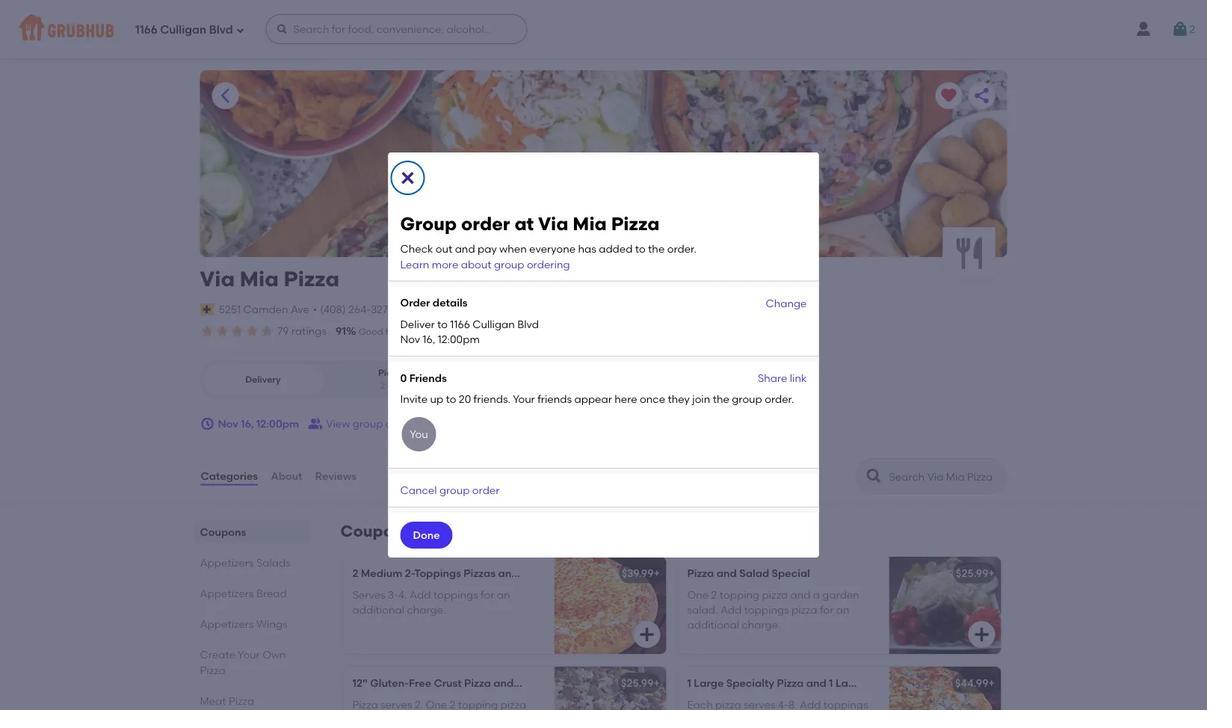 Task type: describe. For each thing, give the bounding box(es) containing it.
20
[[459, 393, 471, 405]]

0 horizontal spatial salad
[[517, 677, 546, 690]]

1 horizontal spatial the
[[713, 393, 730, 405]]

group inside check out and pay when everyone has added to the order. learn more about group ordering
[[494, 258, 525, 271]]

delivery
[[480, 326, 514, 337]]

about
[[461, 258, 492, 271]]

up
[[430, 393, 444, 405]]

create
[[200, 648, 236, 661]]

2 medium 2-toppings pizzas and one 2 liter soda
[[353, 567, 606, 580]]

charge. inside "one 2 topping pizza and a garden salad. add toppings pizza for an additional charge."
[[742, 619, 781, 631]]

90
[[417, 325, 430, 338]]

done button
[[400, 522, 453, 549]]

add inside "one 2 topping pizza and a garden salad. add toppings pizza for an additional charge."
[[721, 604, 742, 616]]

2 inside "one 2 topping pizza and a garden salad. add toppings pizza for an additional charge."
[[712, 588, 717, 601]]

the inside check out and pay when everyone has added to the order. learn more about group ordering
[[648, 243, 665, 255]]

Search Via Mia Pizza search field
[[888, 470, 1002, 484]]

share
[[758, 372, 788, 385]]

5251 camden ave button
[[218, 301, 310, 318]]

own
[[263, 648, 286, 661]]

ave
[[291, 303, 309, 316]]

5251 camden ave
[[219, 303, 309, 316]]

5251
[[219, 303, 241, 316]]

for inside "one 2 topping pizza and a garden salad. add toppings pizza for an additional charge."
[[820, 604, 834, 616]]

group order at via mia pizza
[[400, 213, 660, 235]]

3278
[[371, 303, 394, 316]]

pizza right crust
[[464, 677, 491, 690]]

caret left icon image
[[216, 87, 234, 105]]

toppings inside serves 3-4. add toppings for an additional charge.
[[434, 588, 478, 601]]

2 1 from the left
[[829, 677, 833, 690]]

+ for 1 large specialty pizza and 1 large single topping pizza
[[989, 677, 995, 690]]

coupons tab
[[200, 524, 305, 540]]

0
[[400, 372, 407, 384]]

2 inside button
[[1190, 23, 1196, 35]]

$39.99
[[622, 567, 654, 580]]

0 vertical spatial your
[[513, 393, 535, 405]]

categories button
[[200, 449, 259, 503]]

and inside "one 2 topping pizza and a garden salad. add toppings pizza for an additional charge."
[[791, 588, 811, 601]]

create your own pizza tab
[[200, 647, 305, 678]]

cancel
[[400, 484, 437, 497]]

invite
[[400, 393, 428, 405]]

pizza right topping
[[946, 677, 973, 690]]

order for cancel group order
[[472, 484, 500, 497]]

1 horizontal spatial salad
[[740, 567, 770, 580]]

search icon image
[[866, 467, 884, 485]]

264-
[[349, 303, 371, 316]]

pickup 2.4 mi
[[378, 367, 408, 391]]

saved restaurant button
[[936, 82, 963, 109]]

serves
[[353, 588, 386, 601]]

1166 culligan blvd
[[135, 23, 233, 37]]

learn
[[400, 258, 430, 271]]

+ for pizza and salad special
[[989, 567, 995, 580]]

+ for 12" gluten-free crust pizza and salad special
[[654, 677, 660, 690]]

reviews button
[[314, 449, 358, 503]]

on
[[443, 326, 456, 337]]

12"
[[353, 677, 368, 690]]

serves 3-4. add toppings for an additional charge.
[[353, 588, 510, 616]]

an inside serves 3-4. add toppings for an additional charge.
[[497, 588, 510, 601]]

12:00pm inside deliver to 1166 culligan blvd nov 16, 12:00pm
[[438, 333, 480, 346]]

appetizers for appetizers bread
[[200, 587, 254, 600]]

nov inside button
[[218, 418, 238, 430]]

and right specialty
[[807, 677, 827, 690]]

option group containing pickup
[[200, 361, 457, 399]]

12" gluten-free crust pizza and salad special image
[[554, 667, 667, 710]]

order. inside check out and pay when everyone has added to the order. learn more about group ordering
[[668, 243, 697, 255]]

coupons inside coupons tab
[[200, 526, 246, 538]]

change link
[[766, 296, 807, 314]]

87
[[526, 325, 537, 338]]

•
[[313, 303, 317, 316]]

change
[[766, 297, 807, 310]]

0 vertical spatial pizza
[[762, 588, 788, 601]]

toppings inside "one 2 topping pizza and a garden salad. add toppings pizza for an additional charge."
[[745, 604, 789, 616]]

appetizers for appetizers wings
[[200, 618, 254, 630]]

culligan inside deliver to 1166 culligan blvd nov 16, 12:00pm
[[473, 318, 515, 330]]

1 large specialty pizza and 1 large single topping pizza image
[[889, 667, 1002, 710]]

0 horizontal spatial one
[[521, 567, 542, 580]]

your inside create your own pizza
[[238, 648, 260, 661]]

via mia pizza
[[200, 267, 340, 292]]

pizza and salad special image
[[889, 557, 1002, 654]]

2.4
[[380, 380, 393, 391]]

order details
[[400, 297, 468, 309]]

an inside "one 2 topping pizza and a garden salad. add toppings pizza for an additional charge."
[[837, 604, 850, 616]]

$25.99 for pizza and salad special
[[956, 567, 989, 580]]

appetizers salads tab
[[200, 555, 305, 571]]

(408) 264-3278 button
[[320, 302, 394, 317]]

0 horizontal spatial mia
[[240, 267, 279, 292]]

0 friends
[[400, 372, 447, 384]]

order
[[400, 297, 430, 309]]

good food
[[359, 326, 406, 337]]

pizzas
[[464, 567, 496, 580]]

blvd inside deliver to 1166 culligan blvd nov 16, 12:00pm
[[518, 318, 539, 330]]

additional inside serves 3-4. add toppings for an additional charge.
[[353, 604, 405, 616]]

more
[[432, 258, 459, 271]]

1 large specialty pizza and 1 large single topping pizza
[[688, 677, 973, 690]]

invite up to 20 friends. your friends appear here once they join the group order.
[[400, 393, 794, 405]]

ratings
[[292, 325, 327, 338]]

soda
[[579, 567, 606, 580]]

learn more about group ordering link
[[400, 258, 570, 271]]

share icon image
[[973, 87, 991, 105]]

79 ratings
[[278, 325, 327, 338]]

12:00pm inside button
[[256, 418, 299, 430]]

$44.99
[[956, 677, 989, 690]]

1 horizontal spatial svg image
[[236, 26, 245, 35]]

categories
[[201, 470, 258, 483]]

check out and pay when everyone has added to the order. learn more about group ordering
[[400, 243, 697, 271]]

1 vertical spatial order.
[[765, 393, 794, 405]]

saved restaurant image
[[940, 87, 958, 105]]

meat pizza
[[200, 695, 254, 707]]

1 vertical spatial pizza
[[792, 604, 818, 616]]

2 medium 2-toppings pizzas and one 2 liter soda image
[[554, 557, 667, 654]]

on time delivery
[[443, 326, 514, 337]]

appetizers salads
[[200, 556, 291, 569]]

culligan inside main navigation navigation
[[160, 23, 206, 37]]

2 large from the left
[[836, 677, 866, 690]]

create your own pizza
[[200, 648, 286, 677]]

pizza inside create your own pizza
[[200, 664, 226, 677]]

check
[[400, 243, 433, 255]]

has
[[578, 243, 597, 255]]

about
[[271, 470, 303, 483]]

0 horizontal spatial via
[[200, 267, 235, 292]]

one inside "one 2 topping pizza and a garden salad. add toppings pizza for an additional charge."
[[688, 588, 709, 601]]

reviews
[[315, 470, 357, 483]]

group inside view group order button
[[353, 418, 383, 430]]

subscription pass image
[[200, 303, 215, 315]]

• (408) 264-3278
[[313, 303, 394, 316]]

add inside serves 3-4. add toppings for an additional charge.
[[410, 588, 431, 601]]

2-
[[405, 567, 415, 580]]

svg image for nov 16, 12:00pm
[[200, 417, 215, 432]]

friends.
[[474, 393, 511, 405]]

share link link
[[758, 371, 807, 388]]

pizza right specialty
[[777, 677, 804, 690]]

nov 16, 12:00pm button
[[200, 411, 299, 438]]

appetizers for appetizers salads
[[200, 556, 254, 569]]

svg image for 2
[[1172, 20, 1190, 38]]

group right cancel
[[440, 484, 470, 497]]

a
[[813, 588, 820, 601]]

meat
[[200, 695, 226, 707]]

appear
[[575, 393, 612, 405]]



Task type: vqa. For each thing, say whether or not it's contained in the screenshot.
"group"
yes



Task type: locate. For each thing, give the bounding box(es) containing it.
pizza down pizza and salad special
[[762, 588, 788, 601]]

one left liter
[[521, 567, 542, 580]]

to right added
[[635, 243, 646, 255]]

1 horizontal spatial an
[[837, 604, 850, 616]]

1 vertical spatial an
[[837, 604, 850, 616]]

camden
[[243, 303, 288, 316]]

0 horizontal spatial $25.99
[[621, 677, 654, 690]]

you
[[410, 428, 428, 441]]

1 horizontal spatial order.
[[765, 393, 794, 405]]

0 vertical spatial one
[[521, 567, 542, 580]]

0 vertical spatial $25.99 +
[[956, 567, 995, 580]]

0 horizontal spatial 12:00pm
[[256, 418, 299, 430]]

+ for 2 medium 2-toppings pizzas and one 2 liter soda
[[654, 567, 660, 580]]

0 vertical spatial 1166
[[135, 23, 157, 37]]

(408)
[[320, 303, 346, 316]]

everyone
[[530, 243, 576, 255]]

svg image inside the nov 16, 12:00pm button
[[200, 417, 215, 432]]

appetizers wings
[[200, 618, 288, 630]]

order right cancel
[[472, 484, 500, 497]]

one up salad.
[[688, 588, 709, 601]]

1 horizontal spatial coupons
[[341, 522, 411, 541]]

your left own
[[238, 648, 260, 661]]

1 vertical spatial to
[[438, 318, 448, 330]]

special
[[772, 567, 811, 580], [549, 677, 587, 690]]

nov up categories
[[218, 418, 238, 430]]

0 horizontal spatial 1
[[688, 677, 692, 690]]

1 1 from the left
[[688, 677, 692, 690]]

order for view group order
[[386, 418, 413, 430]]

charge. inside serves 3-4. add toppings for an additional charge.
[[407, 604, 446, 616]]

when
[[500, 243, 527, 255]]

star icon image
[[200, 324, 215, 339], [215, 324, 230, 339], [230, 324, 245, 339], [245, 324, 260, 339], [260, 324, 275, 339], [260, 324, 275, 339]]

2 horizontal spatial svg image
[[1172, 20, 1190, 38]]

1 horizontal spatial one
[[688, 588, 709, 601]]

order. down share link link
[[765, 393, 794, 405]]

group right view
[[353, 418, 383, 430]]

pizza right meat
[[229, 695, 254, 707]]

good
[[359, 326, 383, 337]]

charge. down 4.
[[407, 604, 446, 616]]

0 vertical spatial appetizers
[[200, 556, 254, 569]]

coupons
[[341, 522, 411, 541], [200, 526, 246, 538]]

0 horizontal spatial additional
[[353, 604, 405, 616]]

order.
[[668, 243, 697, 255], [765, 393, 794, 405]]

1 horizontal spatial $25.99 +
[[956, 567, 995, 580]]

0 vertical spatial additional
[[353, 604, 405, 616]]

large left specialty
[[694, 677, 724, 690]]

1 vertical spatial 12:00pm
[[256, 418, 299, 430]]

1 appetizers from the top
[[200, 556, 254, 569]]

1 vertical spatial mia
[[240, 267, 279, 292]]

the right added
[[648, 243, 665, 255]]

12" gluten-free crust pizza and salad special
[[353, 677, 587, 690]]

0 vertical spatial order.
[[668, 243, 697, 255]]

1 horizontal spatial culligan
[[473, 318, 515, 330]]

mia up 5251 camden ave
[[240, 267, 279, 292]]

12:00pm
[[438, 333, 480, 346], [256, 418, 299, 430]]

for down pizzas on the left of the page
[[481, 588, 495, 601]]

cancel group order
[[400, 484, 500, 497]]

0 horizontal spatial special
[[549, 677, 587, 690]]

1 vertical spatial $25.99 +
[[621, 677, 660, 690]]

0 vertical spatial culligan
[[160, 23, 206, 37]]

svg image inside 2 button
[[1172, 20, 1190, 38]]

cancel group order link
[[400, 484, 500, 497]]

79
[[278, 325, 289, 338]]

0 horizontal spatial add
[[410, 588, 431, 601]]

main navigation navigation
[[0, 0, 1208, 58]]

for down a on the bottom right of page
[[820, 604, 834, 616]]

option group
[[200, 361, 457, 399]]

$25.99 + for pizza and salad special
[[956, 567, 995, 580]]

1 vertical spatial appetizers
[[200, 587, 254, 600]]

0 vertical spatial blvd
[[209, 23, 233, 37]]

gluten-
[[370, 677, 409, 690]]

blvd up caret left icon
[[209, 23, 233, 37]]

ordering
[[527, 258, 570, 271]]

2 button
[[1172, 16, 1196, 43]]

people icon image
[[308, 417, 323, 432]]

appetizers up appetizers wings
[[200, 587, 254, 600]]

salads
[[256, 556, 291, 569]]

0 vertical spatial mia
[[573, 213, 607, 235]]

pizza inside meat pizza tab
[[229, 695, 254, 707]]

1 vertical spatial 16,
[[241, 418, 254, 430]]

0 horizontal spatial culligan
[[160, 23, 206, 37]]

add down topping at the right of the page
[[721, 604, 742, 616]]

3 appetizers from the top
[[200, 618, 254, 630]]

share link
[[758, 372, 807, 385]]

1 vertical spatial nov
[[218, 418, 238, 430]]

1 vertical spatial $25.99
[[621, 677, 654, 690]]

link
[[790, 372, 807, 385]]

salad.
[[688, 604, 718, 616]]

to
[[635, 243, 646, 255], [438, 318, 448, 330], [446, 393, 457, 405]]

1166 inside deliver to 1166 culligan blvd nov 16, 12:00pm
[[450, 318, 470, 330]]

pizza
[[762, 588, 788, 601], [792, 604, 818, 616]]

about button
[[270, 449, 303, 503]]

12:00pm left people icon
[[256, 418, 299, 430]]

1 vertical spatial order
[[386, 418, 413, 430]]

here
[[615, 393, 638, 405]]

pizza up • at the left top
[[284, 267, 340, 292]]

the right 'join'
[[713, 393, 730, 405]]

0 horizontal spatial an
[[497, 588, 510, 601]]

1 large from the left
[[694, 677, 724, 690]]

nov 16, 12:00pm
[[218, 418, 299, 430]]

liter
[[553, 567, 577, 580]]

appetizers up the appetizers bread
[[200, 556, 254, 569]]

0 horizontal spatial $25.99 +
[[621, 677, 660, 690]]

topping
[[720, 588, 760, 601]]

friends
[[410, 372, 447, 384]]

one 2 topping pizza and a garden salad. add toppings pizza for an additional charge.
[[688, 588, 860, 631]]

16, down deliver
[[423, 333, 435, 346]]

1 vertical spatial 1166
[[450, 318, 470, 330]]

details
[[433, 297, 468, 309]]

2 vertical spatial appetizers
[[200, 618, 254, 630]]

and up topping at the right of the page
[[717, 567, 737, 580]]

svg image inside main navigation navigation
[[276, 23, 288, 35]]

2 vertical spatial order
[[472, 484, 500, 497]]

0 horizontal spatial large
[[694, 677, 724, 690]]

topping
[[902, 677, 944, 690]]

svg image
[[276, 23, 288, 35], [399, 169, 417, 187], [638, 626, 656, 644], [973, 626, 991, 644]]

1 horizontal spatial 1
[[829, 677, 833, 690]]

16, inside button
[[241, 418, 254, 430]]

salad
[[740, 567, 770, 580], [517, 677, 546, 690]]

0 horizontal spatial svg image
[[200, 417, 215, 432]]

0 vertical spatial $25.99
[[956, 567, 989, 580]]

3-
[[388, 588, 399, 601]]

appetizers inside "tab"
[[200, 618, 254, 630]]

added
[[599, 243, 633, 255]]

0 vertical spatial the
[[648, 243, 665, 255]]

0 vertical spatial 16,
[[423, 333, 435, 346]]

1 horizontal spatial via
[[538, 213, 569, 235]]

1 horizontal spatial large
[[836, 677, 866, 690]]

view group order
[[326, 418, 413, 430]]

toppings down toppings
[[434, 588, 478, 601]]

1 vertical spatial salad
[[517, 677, 546, 690]]

add right 4.
[[410, 588, 431, 601]]

specialty
[[727, 677, 775, 690]]

mia
[[573, 213, 607, 235], [240, 267, 279, 292]]

out
[[436, 243, 453, 255]]

pizza down a on the bottom right of page
[[792, 604, 818, 616]]

via
[[538, 213, 569, 235], [200, 267, 235, 292]]

blvd inside main navigation navigation
[[209, 23, 233, 37]]

large
[[694, 677, 724, 690], [836, 677, 866, 690]]

an down 2 medium 2-toppings pizzas and one 2 liter soda
[[497, 588, 510, 601]]

and left a on the bottom right of page
[[791, 588, 811, 601]]

and right crust
[[494, 677, 514, 690]]

0 horizontal spatial blvd
[[209, 23, 233, 37]]

$25.99 for 12" gluten-free crust pizza and salad special
[[621, 677, 654, 690]]

1 vertical spatial the
[[713, 393, 730, 405]]

1 horizontal spatial add
[[721, 604, 742, 616]]

delivery
[[245, 374, 281, 385]]

garden
[[823, 588, 860, 601]]

12:00pm right 90
[[438, 333, 480, 346]]

to inside deliver to 1166 culligan blvd nov 16, 12:00pm
[[438, 318, 448, 330]]

1 horizontal spatial $25.99
[[956, 567, 989, 580]]

appetizers wings tab
[[200, 616, 305, 632]]

at
[[515, 213, 534, 235]]

$25.99 + for 12" gluten-free crust pizza and salad special
[[621, 677, 660, 690]]

your left friends
[[513, 393, 535, 405]]

1 horizontal spatial charge.
[[742, 619, 781, 631]]

nov down deliver
[[400, 333, 420, 346]]

1 horizontal spatial additional
[[688, 619, 740, 631]]

0 vertical spatial toppings
[[434, 588, 478, 601]]

0 horizontal spatial 1166
[[135, 23, 157, 37]]

1 vertical spatial blvd
[[518, 318, 539, 330]]

0 horizontal spatial for
[[481, 588, 495, 601]]

1 horizontal spatial toppings
[[745, 604, 789, 616]]

for inside serves 3-4. add toppings for an additional charge.
[[481, 588, 495, 601]]

group
[[400, 213, 457, 235]]

to right 90
[[438, 318, 448, 330]]

0 horizontal spatial coupons
[[200, 526, 246, 538]]

group down share
[[732, 393, 763, 405]]

0 vertical spatial order
[[461, 213, 510, 235]]

1 vertical spatial one
[[688, 588, 709, 601]]

91
[[336, 325, 346, 338]]

wings
[[256, 618, 288, 630]]

and right pizzas on the left of the page
[[498, 567, 519, 580]]

food
[[386, 326, 406, 337]]

additional down the serves
[[353, 604, 405, 616]]

and up about
[[455, 243, 475, 255]]

mia up has
[[573, 213, 607, 235]]

1 horizontal spatial nov
[[400, 333, 420, 346]]

0 horizontal spatial your
[[238, 648, 260, 661]]

appetizers bread
[[200, 587, 287, 600]]

pizza up salad.
[[688, 567, 714, 580]]

1 vertical spatial toppings
[[745, 604, 789, 616]]

to inside check out and pay when everyone has added to the order. learn more about group ordering
[[635, 243, 646, 255]]

mi
[[396, 380, 406, 391]]

time
[[458, 326, 478, 337]]

via up subscription pass icon
[[200, 267, 235, 292]]

friends
[[538, 393, 572, 405]]

1 horizontal spatial for
[[820, 604, 834, 616]]

0 vertical spatial via
[[538, 213, 569, 235]]

appetizers bread tab
[[200, 586, 305, 601]]

0 vertical spatial add
[[410, 588, 431, 601]]

0 vertical spatial nov
[[400, 333, 420, 346]]

appetizers up create
[[200, 618, 254, 630]]

0 horizontal spatial charge.
[[407, 604, 446, 616]]

1 horizontal spatial your
[[513, 393, 535, 405]]

$25.99
[[956, 567, 989, 580], [621, 677, 654, 690]]

additional down salad.
[[688, 619, 740, 631]]

deliver
[[400, 318, 435, 330]]

$44.99 +
[[956, 677, 995, 690]]

toppings down topping at the right of the page
[[745, 604, 789, 616]]

pizza down create
[[200, 664, 226, 677]]

16, down delivery
[[241, 418, 254, 430]]

0 horizontal spatial pizza
[[762, 588, 788, 601]]

1 vertical spatial add
[[721, 604, 742, 616]]

1166 inside main navigation navigation
[[135, 23, 157, 37]]

charge. down topping at the right of the page
[[742, 619, 781, 631]]

0 vertical spatial special
[[772, 567, 811, 580]]

order down the invite
[[386, 418, 413, 430]]

order. right added
[[668, 243, 697, 255]]

1 left single
[[829, 677, 833, 690]]

0 vertical spatial charge.
[[407, 604, 446, 616]]

an down garden
[[837, 604, 850, 616]]

deliver to 1166 culligan blvd nov 16, 12:00pm
[[400, 318, 539, 346]]

1 horizontal spatial 1166
[[450, 318, 470, 330]]

2 vertical spatial to
[[446, 393, 457, 405]]

via up everyone
[[538, 213, 569, 235]]

meat pizza tab
[[200, 693, 305, 709]]

join
[[693, 393, 711, 405]]

view
[[326, 418, 350, 430]]

0 vertical spatial for
[[481, 588, 495, 601]]

1 horizontal spatial special
[[772, 567, 811, 580]]

view group order button
[[308, 411, 413, 438]]

1 vertical spatial via
[[200, 267, 235, 292]]

1 horizontal spatial 12:00pm
[[438, 333, 480, 346]]

via mia pizza logo image
[[943, 227, 996, 280]]

16, inside deliver to 1166 culligan blvd nov 16, 12:00pm
[[423, 333, 435, 346]]

add
[[410, 588, 431, 601], [721, 604, 742, 616]]

large left single
[[836, 677, 866, 690]]

one
[[521, 567, 542, 580], [688, 588, 709, 601]]

0 vertical spatial to
[[635, 243, 646, 255]]

they
[[668, 393, 690, 405]]

1 horizontal spatial blvd
[[518, 318, 539, 330]]

0 horizontal spatial nov
[[218, 418, 238, 430]]

1 horizontal spatial pizza
[[792, 604, 818, 616]]

crust
[[434, 677, 462, 690]]

to left the 20
[[446, 393, 457, 405]]

1166
[[135, 23, 157, 37], [450, 318, 470, 330]]

order up the pay
[[461, 213, 510, 235]]

medium
[[361, 567, 403, 580]]

blvd right delivery
[[518, 318, 539, 330]]

pizza up added
[[611, 213, 660, 235]]

order inside button
[[386, 418, 413, 430]]

coupons up appetizers salads
[[200, 526, 246, 538]]

group down when
[[494, 258, 525, 271]]

blvd
[[209, 23, 233, 37], [518, 318, 539, 330]]

coupons up medium
[[341, 522, 411, 541]]

0 vertical spatial 12:00pm
[[438, 333, 480, 346]]

nov inside deliver to 1166 culligan blvd nov 16, 12:00pm
[[400, 333, 420, 346]]

svg image
[[1172, 20, 1190, 38], [236, 26, 245, 35], [200, 417, 215, 432]]

and inside check out and pay when everyone has added to the order. learn more about group ordering
[[455, 243, 475, 255]]

0 horizontal spatial the
[[648, 243, 665, 255]]

pizza
[[611, 213, 660, 235], [284, 267, 340, 292], [688, 567, 714, 580], [200, 664, 226, 677], [464, 677, 491, 690], [777, 677, 804, 690], [946, 677, 973, 690], [229, 695, 254, 707]]

1 vertical spatial special
[[549, 677, 587, 690]]

1 vertical spatial culligan
[[473, 318, 515, 330]]

bread
[[256, 587, 287, 600]]

toppings
[[434, 588, 478, 601], [745, 604, 789, 616]]

1
[[688, 677, 692, 690], [829, 677, 833, 690]]

1 vertical spatial additional
[[688, 619, 740, 631]]

1 horizontal spatial mia
[[573, 213, 607, 235]]

2 appetizers from the top
[[200, 587, 254, 600]]

additional inside "one 2 topping pizza and a garden salad. add toppings pizza for an additional charge."
[[688, 619, 740, 631]]

1 vertical spatial charge.
[[742, 619, 781, 631]]

1 left specialty
[[688, 677, 692, 690]]



